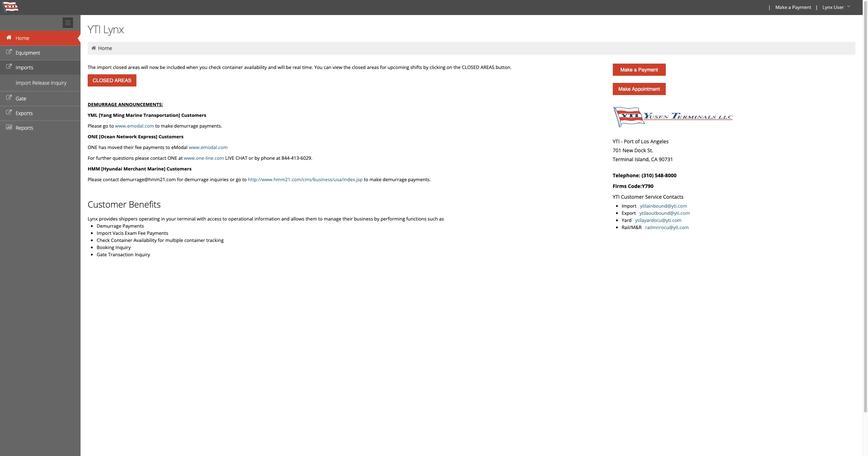 Task type: describe. For each thing, give the bounding box(es) containing it.
service
[[645, 194, 662, 200]]

0 horizontal spatial payment
[[638, 67, 658, 73]]

contacts
[[663, 194, 683, 200]]

please
[[135, 155, 149, 161]]

imports
[[16, 64, 33, 71]]

yti for yti - port of los angeles 701 new dock st. terminal island, ca 90731
[[613, 138, 620, 145]]

real
[[293, 64, 301, 71]]

functions
[[406, 216, 426, 222]]

ca
[[651, 156, 658, 163]]

1 closed from the left
[[113, 64, 127, 71]]

0 horizontal spatial payments
[[123, 223, 144, 229]]

moved
[[107, 144, 122, 151]]

terminal
[[177, 216, 196, 222]]

operating
[[139, 216, 160, 222]]

[ocean
[[99, 134, 115, 140]]

when
[[186, 64, 198, 71]]

firms
[[613, 183, 627, 190]]

container inside lynx provides shippers operating in your terminal with access to operational information and allows them to manage their business by performing functions such as demurrage payments import vacis exam fee payments check container availability for multiple container tracking booking inquiry gate transaction inquiry
[[184, 237, 205, 244]]

0 vertical spatial gate
[[16, 95, 26, 102]]

angeles
[[650, 138, 669, 145]]

operational
[[228, 216, 253, 222]]

0 vertical spatial for
[[380, 64, 386, 71]]

1 horizontal spatial home link
[[98, 45, 112, 52]]

demurrage
[[88, 101, 117, 108]]

please contact demurrage@hmm21.com for demurrage inquiries or go to http://www.hmm21.com/cms/business/usa/index.jsp to make demurrage payments.
[[88, 176, 431, 183]]

-
[[621, 138, 623, 145]]

rail/m&r
[[622, 224, 642, 231]]

by inside lynx provides shippers operating in your terminal with access to operational information and allows them to manage their business by performing functions such as demurrage payments import vacis exam fee payments check container availability for multiple container tracking booking inquiry gate transaction inquiry
[[374, 216, 379, 222]]

548-
[[655, 172, 665, 179]]

exam
[[125, 230, 137, 237]]

customer benefits
[[88, 199, 161, 210]]

payments
[[143, 144, 164, 151]]

lynx provides shippers operating in your terminal with access to operational information and allows them to manage their business by performing functions such as demurrage payments import vacis exam fee payments check container availability for multiple container tracking booking inquiry gate transaction inquiry
[[88, 216, 444, 258]]

2 horizontal spatial by
[[423, 64, 428, 71]]

1 vertical spatial www.emodal.com
[[189, 144, 228, 151]]

los
[[641, 138, 649, 145]]

make appointment link
[[613, 83, 666, 95]]

1 horizontal spatial make a payment link
[[772, 0, 814, 15]]

one for one [ocean network express] customers
[[88, 134, 98, 140]]

1 vertical spatial make a payment
[[620, 67, 658, 73]]

0 horizontal spatial and
[[268, 64, 276, 71]]

line.com
[[206, 155, 224, 161]]

1 the from the left
[[344, 64, 351, 71]]

them
[[306, 216, 317, 222]]

equipment
[[16, 49, 40, 56]]

inquiries
[[210, 176, 229, 183]]

import inside lynx provides shippers operating in your terminal with access to operational information and allows them to manage their business by performing functions such as demurrage payments import vacis exam fee payments check container availability for multiple container tracking booking inquiry gate transaction inquiry
[[97, 230, 111, 237]]

import
[[97, 64, 112, 71]]

check
[[97, 237, 110, 244]]

on
[[447, 64, 452, 71]]

ytilaoutbound@yti.com link
[[640, 210, 690, 217]]

1 horizontal spatial make
[[370, 176, 381, 183]]

availability
[[244, 64, 267, 71]]

1 vertical spatial home image
[[91, 45, 97, 50]]

2 closed from the left
[[352, 64, 366, 71]]

one for one has moved their fee payments to emodal www.emodal.com
[[88, 144, 97, 151]]

1 vertical spatial for
[[177, 176, 183, 183]]

yml [yang ming marine transportation] customers
[[88, 112, 206, 118]]

import for import release inquiry
[[16, 79, 31, 86]]

for inside lynx provides shippers operating in your terminal with access to operational information and allows them to manage their business by performing functions such as demurrage payments import vacis exam fee payments check container availability for multiple container tracking booking inquiry gate transaction inquiry
[[158, 237, 164, 244]]

hmm
[[88, 166, 100, 172]]

import release inquiry
[[16, 79, 66, 86]]

[hyundai
[[101, 166, 122, 172]]

code:y790
[[628, 183, 654, 190]]

gate inside lynx provides shippers operating in your terminal with access to operational information and allows them to manage their business by performing functions such as demurrage payments import vacis exam fee payments check container availability for multiple container tracking booking inquiry gate transaction inquiry
[[97, 252, 107, 258]]

check
[[209, 64, 221, 71]]

exports link
[[0, 106, 81, 121]]

container
[[111, 237, 132, 244]]

0 vertical spatial payment
[[792, 4, 811, 10]]

1 horizontal spatial payments
[[147, 230, 168, 237]]

2 vertical spatial one
[[167, 155, 177, 161]]

time.
[[302, 64, 313, 71]]

2 be from the left
[[286, 64, 291, 71]]

yti for yti customer service contacts
[[613, 194, 620, 200]]

yml
[[88, 112, 98, 118]]

0 horizontal spatial home image
[[5, 35, 13, 40]]

chat
[[236, 155, 247, 161]]

reports
[[16, 125, 33, 131]]

2 the from the left
[[454, 64, 461, 71]]

2 will from the left
[[278, 64, 285, 71]]

closed
[[462, 64, 479, 71]]

booking
[[97, 244, 114, 251]]

telephone: (310) 548-8000
[[613, 172, 677, 179]]

0 vertical spatial go
[[103, 123, 108, 129]]

customers for hmm [hyundai merchant marine] customers
[[167, 166, 192, 172]]

equipment link
[[0, 45, 81, 60]]

external link image for exports
[[5, 110, 13, 115]]

0 horizontal spatial payments.
[[199, 123, 222, 129]]

0 horizontal spatial their
[[124, 144, 134, 151]]

please for please go to
[[88, 123, 102, 129]]

further
[[96, 155, 111, 161]]

with
[[197, 216, 206, 222]]

bar chart image
[[5, 125, 13, 130]]

1 horizontal spatial go
[[236, 176, 241, 183]]

firms code:y790
[[613, 183, 654, 190]]

button.
[[496, 64, 512, 71]]

demurrage@hmm21.com
[[120, 176, 176, 183]]

yti lynx
[[88, 22, 124, 37]]

express]
[[138, 134, 157, 140]]

vacis
[[113, 230, 124, 237]]

view
[[333, 64, 342, 71]]

1 vertical spatial by
[[255, 155, 260, 161]]

0 horizontal spatial or
[[230, 176, 235, 183]]

0 vertical spatial home
[[16, 35, 29, 42]]

1 at from the left
[[178, 155, 183, 161]]

1 vertical spatial a
[[634, 67, 637, 73]]

1 | from the left
[[768, 4, 771, 10]]

fee
[[135, 144, 142, 151]]

new
[[623, 147, 633, 154]]

allows
[[291, 216, 304, 222]]

now
[[149, 64, 159, 71]]

make appointment
[[618, 86, 660, 92]]

marine]
[[147, 166, 165, 172]]

please for please contact demurrage@hmm21.com for demurrage inquiries or go to
[[88, 176, 102, 183]]

1 horizontal spatial a
[[788, 4, 791, 10]]

your
[[166, 216, 176, 222]]

provides
[[99, 216, 118, 222]]

0 vertical spatial make
[[161, 123, 173, 129]]

www.emodal.com link for one has moved their fee payments to emodal www.emodal.com
[[189, 144, 228, 151]]

exports
[[16, 110, 33, 117]]

angle down image
[[845, 4, 852, 9]]

1 be from the left
[[160, 64, 165, 71]]

lynx user link
[[819, 0, 855, 15]]

1 vertical spatial make a payment link
[[613, 64, 666, 76]]

tracking
[[206, 237, 224, 244]]

has
[[99, 144, 106, 151]]

information
[[254, 216, 280, 222]]

areas
[[481, 64, 494, 71]]

ytilayardocu@yti.com
[[635, 217, 682, 224]]

yti for yti lynx
[[88, 22, 101, 37]]

you
[[314, 64, 323, 71]]

please go to www.emodal.com to make demurrage payments.
[[88, 123, 222, 129]]

for
[[88, 155, 95, 161]]

manage
[[324, 216, 341, 222]]



Task type: locate. For each thing, give the bounding box(es) containing it.
2 vertical spatial inquiry
[[135, 252, 150, 258]]

0 vertical spatial www.emodal.com link
[[115, 123, 154, 129]]

lynx for provides
[[88, 216, 98, 222]]

2 vertical spatial lynx
[[88, 216, 98, 222]]

0 horizontal spatial be
[[160, 64, 165, 71]]

port
[[624, 138, 634, 145]]

0 horizontal spatial the
[[344, 64, 351, 71]]

ming
[[113, 112, 124, 118]]

1 horizontal spatial www.emodal.com link
[[189, 144, 228, 151]]

0 horizontal spatial customer
[[88, 199, 126, 210]]

1 horizontal spatial customer
[[621, 194, 644, 200]]

export ytilaoutbound@yti.com yard ytilayardocu@yti.com rail/m&r railmnrocu@yti.com
[[622, 210, 690, 231]]

external link image up bar chart image
[[5, 110, 13, 115]]

one left the has
[[88, 144, 97, 151]]

2 vertical spatial by
[[374, 216, 379, 222]]

demurrage
[[97, 223, 121, 229]]

home link up equipment
[[0, 31, 81, 45]]

external link image left equipment
[[5, 50, 13, 55]]

phone
[[261, 155, 275, 161]]

user
[[834, 4, 844, 10]]

0 vertical spatial www.emodal.com
[[115, 123, 154, 129]]

inquiry down container
[[115, 244, 131, 251]]

1 vertical spatial external link image
[[5, 96, 13, 101]]

2 horizontal spatial lynx
[[823, 4, 833, 10]]

www.emodal.com link
[[115, 123, 154, 129], [189, 144, 228, 151]]

1 horizontal spatial gate
[[97, 252, 107, 258]]

1 horizontal spatial |
[[815, 4, 818, 10]]

0 vertical spatial make a payment link
[[772, 0, 814, 15]]

0 horizontal spatial www.emodal.com
[[115, 123, 154, 129]]

1 vertical spatial and
[[281, 216, 290, 222]]

fee
[[138, 230, 146, 237]]

1 vertical spatial please
[[88, 176, 102, 183]]

please
[[88, 123, 102, 129], [88, 176, 102, 183]]

0 horizontal spatial lynx
[[88, 216, 98, 222]]

the import closed areas will now be included when you check container availability and will be real time.  you can view the closed areas for upcoming shifts by clicking on the closed areas button.
[[88, 64, 512, 71]]

0 horizontal spatial import
[[16, 79, 31, 86]]

2 vertical spatial yti
[[613, 194, 620, 200]]

lynx inside lynx provides shippers operating in your terminal with access to operational information and allows them to manage their business by performing functions such as demurrage payments import vacis exam fee payments check container availability for multiple container tracking booking inquiry gate transaction inquiry
[[88, 216, 98, 222]]

1 vertical spatial home
[[98, 45, 112, 52]]

1 horizontal spatial at
[[276, 155, 280, 161]]

by left phone
[[255, 155, 260, 161]]

lynx user
[[823, 4, 844, 10]]

import up check
[[97, 230, 111, 237]]

1 vertical spatial one
[[88, 144, 97, 151]]

by right business
[[374, 216, 379, 222]]

0 horizontal spatial home link
[[0, 31, 81, 45]]

0 vertical spatial import
[[16, 79, 31, 86]]

ytilainbound@yti.com
[[640, 203, 687, 209]]

www.emodal.com link down marine
[[115, 123, 154, 129]]

contact down [hyundai
[[103, 176, 119, 183]]

yti - port of los angeles 701 new dock st. terminal island, ca 90731
[[613, 138, 673, 163]]

lynx for user
[[823, 4, 833, 10]]

will left real
[[278, 64, 285, 71]]

0 horizontal spatial container
[[184, 237, 205, 244]]

2 vertical spatial make
[[618, 86, 631, 92]]

customer down firms code:y790
[[621, 194, 644, 200]]

the right on
[[454, 64, 461, 71]]

1 vertical spatial container
[[184, 237, 205, 244]]

home link down yti lynx
[[98, 45, 112, 52]]

external link image inside imports link
[[5, 64, 13, 69]]

be right now at the top
[[160, 64, 165, 71]]

1 horizontal spatial closed
[[352, 64, 366, 71]]

home image
[[5, 35, 13, 40], [91, 45, 97, 50]]

0 vertical spatial or
[[249, 155, 253, 161]]

0 vertical spatial payments
[[123, 223, 144, 229]]

2 horizontal spatial import
[[622, 203, 639, 209]]

home link
[[0, 31, 81, 45], [98, 45, 112, 52]]

customer up provides on the top left of page
[[88, 199, 126, 210]]

home down yti lynx
[[98, 45, 112, 52]]

0 horizontal spatial make a payment link
[[613, 64, 666, 76]]

make
[[775, 4, 787, 10], [620, 67, 633, 73], [618, 86, 631, 92]]

transportation]
[[143, 112, 180, 118]]

shifts
[[410, 64, 422, 71]]

inquiry
[[51, 79, 66, 86], [115, 244, 131, 251], [135, 252, 150, 258]]

included
[[167, 64, 185, 71]]

closed
[[113, 64, 127, 71], [352, 64, 366, 71]]

external link image up bar chart image
[[5, 96, 13, 101]]

for
[[380, 64, 386, 71], [177, 176, 183, 183], [158, 237, 164, 244]]

0 horizontal spatial gate
[[16, 95, 26, 102]]

1 please from the top
[[88, 123, 102, 129]]

transaction
[[108, 252, 134, 258]]

gate
[[16, 95, 26, 102], [97, 252, 107, 258]]

or right chat
[[249, 155, 253, 161]]

2 areas from the left
[[367, 64, 379, 71]]

1 vertical spatial customers
[[159, 134, 184, 140]]

844-
[[282, 155, 291, 161]]

their
[[124, 144, 134, 151], [343, 216, 353, 222]]

please down hmm on the left of page
[[88, 176, 102, 183]]

availability
[[134, 237, 157, 244]]

1 horizontal spatial areas
[[367, 64, 379, 71]]

www.emodal.com down marine
[[115, 123, 154, 129]]

make for the bottommost make a payment link
[[620, 67, 633, 73]]

external link image inside exports link
[[5, 110, 13, 115]]

at down emodal
[[178, 155, 183, 161]]

inquiry down availability
[[135, 252, 150, 258]]

st.
[[647, 147, 653, 154]]

closed right view
[[352, 64, 366, 71]]

1 vertical spatial lynx
[[103, 22, 124, 37]]

external link image for gate
[[5, 96, 13, 101]]

yti inside yti - port of los angeles 701 new dock st. terminal island, ca 90731
[[613, 138, 620, 145]]

emodal
[[171, 144, 187, 151]]

import up export
[[622, 203, 639, 209]]

their right manage
[[343, 216, 353, 222]]

external link image for equipment
[[5, 50, 13, 55]]

0 horizontal spatial a
[[634, 67, 637, 73]]

lynx
[[823, 4, 833, 10], [103, 22, 124, 37], [88, 216, 98, 222]]

demurrage announcements:
[[88, 101, 163, 108]]

0 horizontal spatial will
[[141, 64, 148, 71]]

import down imports
[[16, 79, 31, 86]]

www.emodal.com up www.one-line.com link
[[189, 144, 228, 151]]

1 horizontal spatial lynx
[[103, 22, 124, 37]]

2 vertical spatial import
[[97, 230, 111, 237]]

2 | from the left
[[815, 4, 818, 10]]

telephone:
[[613, 172, 640, 179]]

0 horizontal spatial inquiry
[[51, 79, 66, 86]]

release
[[32, 79, 50, 86]]

the right view
[[344, 64, 351, 71]]

0 vertical spatial make a payment
[[775, 4, 811, 10]]

closed right import
[[113, 64, 127, 71]]

0 horizontal spatial make a payment
[[620, 67, 658, 73]]

(310)
[[642, 172, 654, 179]]

1 vertical spatial payments.
[[408, 176, 431, 183]]

1 vertical spatial www.emodal.com link
[[189, 144, 228, 151]]

2 horizontal spatial inquiry
[[135, 252, 150, 258]]

contact down "one has moved their fee payments to emodal www.emodal.com"
[[150, 155, 166, 161]]

0 horizontal spatial by
[[255, 155, 260, 161]]

None submit
[[88, 74, 136, 87]]

0 vertical spatial customers
[[181, 112, 206, 118]]

payments up exam
[[123, 223, 144, 229]]

1 horizontal spatial be
[[286, 64, 291, 71]]

1 horizontal spatial and
[[281, 216, 290, 222]]

announcements:
[[118, 101, 163, 108]]

customers down the www.one-
[[167, 166, 192, 172]]

areas left now at the top
[[128, 64, 140, 71]]

external link image left imports
[[5, 64, 13, 69]]

1 horizontal spatial home image
[[91, 45, 97, 50]]

1 external link image from the top
[[5, 50, 13, 55]]

2 external link image from the top
[[5, 110, 13, 115]]

their inside lynx provides shippers operating in your terminal with access to operational information and allows them to manage their business by performing functions such as demurrage payments import vacis exam fee payments check container availability for multiple container tracking booking inquiry gate transaction inquiry
[[343, 216, 353, 222]]

container
[[222, 64, 243, 71], [184, 237, 205, 244]]

one [ocean network express] customers
[[88, 134, 184, 140]]

for left upcoming
[[380, 64, 386, 71]]

2 vertical spatial customers
[[167, 166, 192, 172]]

will
[[141, 64, 148, 71], [278, 64, 285, 71]]

payment
[[792, 4, 811, 10], [638, 67, 658, 73]]

container right check
[[222, 64, 243, 71]]

import
[[16, 79, 31, 86], [622, 203, 639, 209], [97, 230, 111, 237]]

and left allows
[[281, 216, 290, 222]]

as
[[439, 216, 444, 222]]

1 vertical spatial external link image
[[5, 110, 13, 115]]

customers for one [ocean network express] customers
[[159, 134, 184, 140]]

external link image inside gate link
[[5, 96, 13, 101]]

0 vertical spatial contact
[[150, 155, 166, 161]]

multiple
[[165, 237, 183, 244]]

in
[[161, 216, 165, 222]]

http://www.hmm21.com/cms/business/usa/index.jsp
[[248, 176, 363, 183]]

customers up emodal
[[159, 134, 184, 140]]

external link image inside equipment link
[[5, 50, 13, 55]]

by right shifts
[[423, 64, 428, 71]]

make a payment link
[[772, 0, 814, 15], [613, 64, 666, 76]]

1 vertical spatial inquiry
[[115, 244, 131, 251]]

one down emodal
[[167, 155, 177, 161]]

business
[[354, 216, 373, 222]]

[yang
[[99, 112, 112, 118]]

0 horizontal spatial contact
[[103, 176, 119, 183]]

1 vertical spatial their
[[343, 216, 353, 222]]

and right availability
[[268, 64, 276, 71]]

0 horizontal spatial go
[[103, 123, 108, 129]]

import release inquiry link
[[0, 78, 81, 88]]

2 at from the left
[[276, 155, 280, 161]]

inquiry right release
[[51, 79, 66, 86]]

be left real
[[286, 64, 291, 71]]

please down yml
[[88, 123, 102, 129]]

2 please from the top
[[88, 176, 102, 183]]

ytilayardocu@yti.com link
[[635, 217, 682, 224]]

1 horizontal spatial the
[[454, 64, 461, 71]]

payment left "lynx user"
[[792, 4, 811, 10]]

areas left upcoming
[[367, 64, 379, 71]]

0 vertical spatial please
[[88, 123, 102, 129]]

1 vertical spatial contact
[[103, 176, 119, 183]]

0 horizontal spatial home
[[16, 35, 29, 42]]

1 horizontal spatial their
[[343, 216, 353, 222]]

payments
[[123, 223, 144, 229], [147, 230, 168, 237]]

import for import
[[622, 203, 639, 209]]

external link image for imports
[[5, 64, 13, 69]]

imports link
[[0, 60, 81, 75]]

make for make appointment link
[[618, 86, 631, 92]]

1 vertical spatial go
[[236, 176, 241, 183]]

customers right transportation]
[[181, 112, 206, 118]]

at left '844-'
[[276, 155, 280, 161]]

ytilaoutbound@yti.com
[[640, 210, 690, 217]]

0 horizontal spatial www.emodal.com link
[[115, 123, 154, 129]]

dock
[[634, 147, 646, 154]]

www.emodal.com
[[115, 123, 154, 129], [189, 144, 228, 151]]

0 vertical spatial inquiry
[[51, 79, 66, 86]]

0 vertical spatial yti
[[88, 22, 101, 37]]

benefits
[[129, 199, 161, 210]]

home up equipment
[[16, 35, 29, 42]]

1 vertical spatial payment
[[638, 67, 658, 73]]

1 horizontal spatial or
[[249, 155, 253, 161]]

home image up equipment link
[[5, 35, 13, 40]]

payment up appointment
[[638, 67, 658, 73]]

clicking
[[430, 64, 445, 71]]

0 horizontal spatial areas
[[128, 64, 140, 71]]

such
[[428, 216, 438, 222]]

ytilainbound@yti.com link
[[640, 203, 687, 209]]

www.emodal.com link up www.one-line.com link
[[189, 144, 228, 151]]

will left now at the top
[[141, 64, 148, 71]]

questions
[[113, 155, 134, 161]]

www.one-line.com link
[[184, 155, 224, 161]]

1 horizontal spatial import
[[97, 230, 111, 237]]

external link image
[[5, 50, 13, 55], [5, 96, 13, 101]]

0 vertical spatial make
[[775, 4, 787, 10]]

demurrage
[[174, 123, 198, 129], [184, 176, 209, 183], [383, 176, 407, 183]]

1 horizontal spatial for
[[177, 176, 183, 183]]

1 vertical spatial gate
[[97, 252, 107, 258]]

2 external link image from the top
[[5, 96, 13, 101]]

merchant
[[123, 166, 146, 172]]

appointment
[[632, 86, 660, 92]]

export
[[622, 210, 636, 217]]

at
[[178, 155, 183, 161], [276, 155, 280, 161]]

the
[[344, 64, 351, 71], [454, 64, 461, 71]]

1 horizontal spatial contact
[[150, 155, 166, 161]]

www.emodal.com link for to make demurrage payments.
[[115, 123, 154, 129]]

gate down the booking
[[97, 252, 107, 258]]

2 vertical spatial for
[[158, 237, 164, 244]]

1 horizontal spatial home
[[98, 45, 112, 52]]

1 horizontal spatial container
[[222, 64, 243, 71]]

their left fee on the left of page
[[124, 144, 134, 151]]

1 will from the left
[[141, 64, 148, 71]]

1 horizontal spatial inquiry
[[115, 244, 131, 251]]

payments up availability
[[147, 230, 168, 237]]

0 vertical spatial external link image
[[5, 50, 13, 55]]

one left [ocean
[[88, 134, 98, 140]]

and inside lynx provides shippers operating in your terminal with access to operational information and allows them to manage their business by performing functions such as demurrage payments import vacis exam fee payments check container availability for multiple container tracking booking inquiry gate transaction inquiry
[[281, 216, 290, 222]]

go down [yang
[[103, 123, 108, 129]]

make a payment
[[775, 4, 811, 10], [620, 67, 658, 73]]

for down for further questions please contact one at www.one-line.com live chat or by phone at 844-413-6029.
[[177, 176, 183, 183]]

for left multiple
[[158, 237, 164, 244]]

1 horizontal spatial www.emodal.com
[[189, 144, 228, 151]]

http://www.hmm21.com/cms/business/usa/index.jsp link
[[248, 176, 363, 183]]

container left the tracking
[[184, 237, 205, 244]]

home image up the on the top of the page
[[91, 45, 97, 50]]

areas
[[128, 64, 140, 71], [367, 64, 379, 71]]

1 horizontal spatial by
[[374, 216, 379, 222]]

the
[[88, 64, 96, 71]]

1 areas from the left
[[128, 64, 140, 71]]

0 vertical spatial home image
[[5, 35, 13, 40]]

railmnrocu@yti.com link
[[645, 224, 689, 231]]

external link image
[[5, 64, 13, 69], [5, 110, 13, 115]]

one has moved their fee payments to emodal www.emodal.com
[[88, 144, 228, 151]]

or right inquiries
[[230, 176, 235, 183]]

0 horizontal spatial |
[[768, 4, 771, 10]]

go right inquiries
[[236, 176, 241, 183]]

gate up the exports
[[16, 95, 26, 102]]

1 external link image from the top
[[5, 64, 13, 69]]



Task type: vqa. For each thing, say whether or not it's contained in the screenshot.
IMPORT RELEASE INQUIRY 'link' to the top
no



